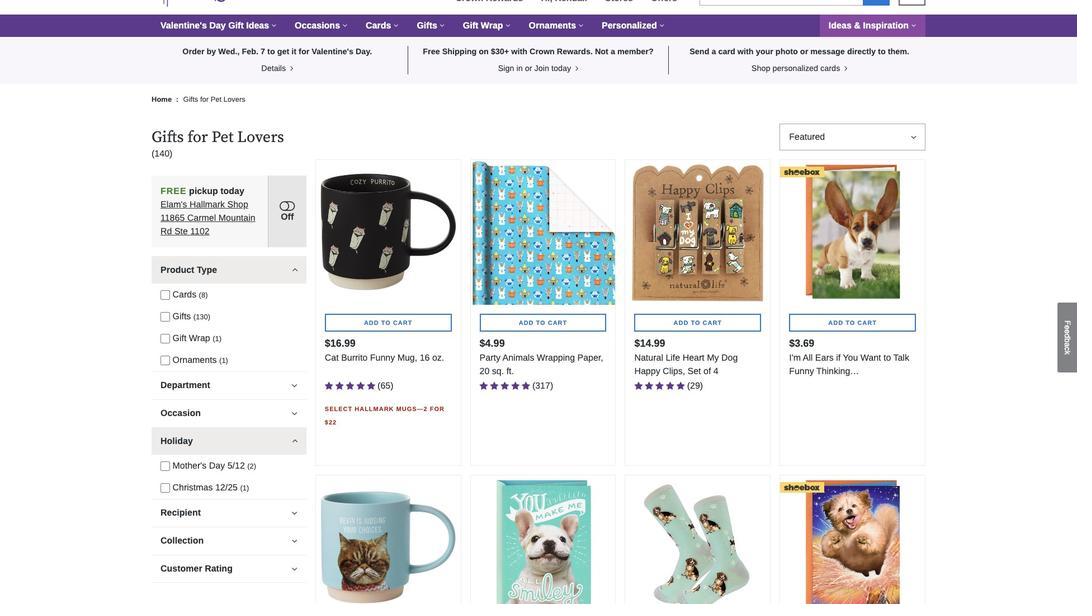 Task type: vqa. For each thing, say whether or not it's contained in the screenshot.
Gifts link
yes



Task type: describe. For each thing, give the bounding box(es) containing it.
to for $16.99
[[382, 320, 391, 326]]

ornaments for ornaments
[[529, 21, 577, 30]]

heart
[[683, 353, 705, 363]]

valentine's inside gifts for pet lovers main content
[[312, 47, 354, 56]]

icon image inside gifts for pet lovers section
[[280, 199, 295, 213]]

feb.
[[242, 47, 259, 56]]

holiday tab
[[152, 428, 307, 455]]

on
[[479, 47, 489, 56]]

product type
[[161, 265, 217, 275]]

your
[[757, 47, 774, 56]]

cat
[[325, 353, 339, 363]]

department tab
[[152, 372, 307, 399]]

2 e from the top
[[1064, 330, 1073, 334]]

cards (8)
[[173, 290, 208, 299]]

gift wrap
[[463, 21, 503, 30]]

holiday filters element
[[152, 455, 307, 499]]

12/25
[[215, 483, 238, 492]]

order by wed., feb. 7 to get it for valentine's day.
[[183, 47, 372, 56]]

elam's
[[161, 200, 187, 209]]

inspiration
[[864, 21, 910, 30]]

0 horizontal spatial a
[[611, 47, 616, 56]]

f e e d b a c k
[[1064, 321, 1073, 355]]

animals
[[503, 353, 535, 363]]

k
[[1064, 351, 1073, 355]]

gifts for gifts for pet lovers
[[183, 95, 198, 104]]

add to cart button for $3.69
[[790, 314, 917, 332]]

wrapping
[[537, 353, 575, 363]]

get
[[277, 47, 290, 56]]

message
[[811, 47, 846, 56]]

member?
[[618, 47, 654, 56]]

gifts (130)
[[173, 312, 211, 321]]

gifts for pet lovers banner
[[152, 128, 307, 163]]

$16.99
[[325, 338, 356, 349]]

(2)
[[248, 462, 256, 471]]

hallmark link
[[156, 0, 236, 10]]

gifts for pet lovers
[[183, 95, 246, 104]]

$14.99 article
[[625, 160, 771, 466]]

recipient tab
[[152, 499, 307, 527]]

off
[[281, 212, 294, 222]]

(1) inside ornaments (1)
[[219, 356, 228, 365]]

add to cart for $4.99
[[519, 320, 568, 326]]

customer rating tab
[[152, 555, 307, 583]]

personalized link
[[593, 15, 674, 37]]

product type filters element
[[152, 284, 307, 371]]

cart for $16.99
[[393, 320, 413, 326]]

occasion tab
[[152, 400, 307, 427]]

(1) for 12/25
[[240, 484, 249, 492]]

i'm all ears if you want to talk funny thinking… link
[[790, 352, 917, 378]]

occasions link
[[286, 15, 357, 37]]

burrito
[[341, 353, 368, 363]]

of
[[704, 367, 712, 376]]

valentine's inside valentine's day gift ideas link
[[161, 21, 207, 30]]

tab list inside gifts for pet lovers main content
[[152, 256, 307, 583]]

lovers for gifts for pet lovers (140)
[[237, 128, 284, 147]]

add for $14.99
[[674, 320, 689, 326]]

directly
[[848, 47, 877, 56]]

mug,
[[398, 353, 418, 363]]

ste
[[175, 227, 188, 236]]

cart for $14.99
[[703, 320, 723, 326]]

free for free pickup today elam's hallmark shop 11865 carmel mountain rd ste 1102
[[161, 186, 187, 196]]

details
[[262, 64, 288, 73]]

$4.99 article
[[470, 160, 616, 466]]

collection tab
[[152, 527, 307, 555]]

set
[[688, 367, 702, 376]]

home link
[[152, 95, 174, 104]]

16
[[420, 353, 430, 363]]

funny inside $3.69 i'm all ears if you want to talk funny thinking…
[[790, 367, 815, 376]]

you
[[844, 353, 859, 363]]

$22
[[325, 419, 337, 426]]

thinking…
[[817, 367, 860, 376]]

natural life heart my dog happy clips, set of 4, image
[[626, 160, 771, 305]]

(317)
[[533, 381, 554, 391]]

cards for cards (8)
[[173, 290, 197, 299]]

cards
[[821, 64, 841, 73]]

angle down image for collection
[[292, 537, 298, 546]]

it
[[292, 47, 297, 56]]

sq.
[[492, 367, 504, 376]]

product type tab
[[152, 256, 307, 284]]

1 e from the top
[[1064, 325, 1073, 330]]

recipient
[[161, 508, 201, 518]]

gifts link
[[408, 15, 454, 37]]

funny inside $16.99 cat burrito funny mug, 16 oz.
[[370, 353, 395, 363]]

mountain
[[219, 213, 256, 223]]

if
[[837, 353, 841, 363]]

$4.99 party animals wrapping paper, 20 sq. ft.
[[480, 338, 604, 376]]

0 vertical spatial or
[[801, 47, 809, 56]]

angle down image for holiday
[[292, 437, 298, 446]]

lovers for gifts for pet lovers
[[224, 95, 246, 104]]

Gift Wrap checkbox
[[161, 334, 170, 344]]

icon image for sign in or join today
[[574, 64, 579, 72]]

all
[[803, 353, 813, 363]]

gift wrap (1)
[[173, 333, 222, 343]]

$30+
[[491, 47, 509, 56]]

$14.99 natural life heart my dog happy clips, set of 4
[[635, 338, 738, 376]]

product
[[161, 265, 194, 275]]

cart for $4.99
[[548, 320, 568, 326]]

article containing holiday
[[152, 428, 307, 499]]

customer
[[161, 564, 202, 574]]

rd
[[161, 227, 172, 236]]

ft.
[[507, 367, 514, 376]]

menu bar containing valentine's day gift ideas
[[152, 15, 926, 37]]

pet for gifts for pet lovers (140)
[[212, 128, 234, 147]]

carmel
[[187, 213, 216, 223]]

gifts for pet lovers section
[[152, 124, 307, 604]]

gifts for gifts
[[417, 21, 438, 30]]

gift wrap link
[[454, 15, 520, 37]]

7
[[261, 47, 265, 56]]

c
[[1064, 347, 1073, 351]]

to for $3.69
[[846, 320, 856, 326]]

cart for $3.69
[[858, 320, 878, 326]]

1 vertical spatial or
[[525, 64, 533, 73]]

angle down image for department
[[292, 381, 298, 390]]

day for mother's
[[209, 461, 225, 471]]

angle down image for recipient
[[292, 509, 298, 518]]

want
[[861, 353, 882, 363]]

gift for gift wrap (1)
[[173, 333, 187, 343]]

personalized
[[773, 64, 819, 73]]

photo
[[776, 47, 799, 56]]

clips,
[[663, 367, 686, 376]]

to right 7
[[268, 47, 275, 56]]

b
[[1064, 338, 1073, 343]]

hallmark image
[[156, 0, 227, 7]]



Task type: locate. For each thing, give the bounding box(es) containing it.
shipping
[[443, 47, 477, 56]]

my
[[708, 353, 720, 363]]

oz.
[[433, 353, 445, 363]]

cards link
[[357, 15, 408, 37]]

to inside $4.99 "article"
[[537, 320, 546, 326]]

Search our products search field
[[700, 0, 864, 6]]

wrap down (130)
[[189, 333, 210, 343]]

add to cart for $3.69
[[829, 320, 878, 326]]

day inside menu bar
[[210, 21, 226, 30]]

0 vertical spatial today
[[552, 64, 572, 73]]

cart up $16.99 cat burrito funny mug, 16 oz.
[[393, 320, 413, 326]]

customer rating
[[161, 564, 233, 574]]

valentine's down hallmark image
[[161, 21, 207, 30]]

angle down image for customer rating
[[292, 565, 298, 574]]

2 add to cart from the left
[[519, 320, 568, 326]]

add inside $16.99 article
[[364, 320, 379, 326]]

2 vertical spatial (1)
[[240, 484, 249, 492]]

add for $4.99
[[519, 320, 534, 326]]

department
[[161, 380, 210, 390]]

to inside $14.99 article
[[691, 320, 701, 326]]

free inside free pickup today elam's hallmark shop 11865 carmel mountain rd ste 1102
[[161, 186, 187, 196]]

wrap inside menu bar
[[481, 21, 503, 30]]

for down 'gifts for pet lovers'
[[188, 128, 208, 147]]

4 add from the left
[[829, 320, 844, 326]]

(29)
[[688, 381, 704, 391]]

angle down image inside "customer rating" tab
[[292, 565, 298, 574]]

4
[[714, 367, 719, 376]]

gifts inside "gifts" link
[[417, 21, 438, 30]]

hallmark inside select hallmark mugs—2 for $22
[[355, 406, 394, 413]]

add up $16.99 cat burrito funny mug, 16 oz.
[[364, 320, 379, 326]]

add inside $14.99 article
[[674, 320, 689, 326]]

free pickup today elam's hallmark shop 11865 carmel mountain rd ste 1102
[[161, 186, 256, 236]]

2 with from the left
[[738, 47, 754, 56]]

ideas & inspiration
[[829, 21, 910, 30]]

funny down all
[[790, 367, 815, 376]]

cards for cards
[[366, 21, 391, 30]]

0 horizontal spatial today
[[221, 186, 244, 196]]

(1) up ornaments (1)
[[213, 335, 222, 343]]

0 horizontal spatial gift
[[173, 333, 187, 343]]

article
[[152, 256, 307, 371], [152, 428, 307, 499], [316, 475, 462, 604], [470, 475, 616, 604], [780, 475, 926, 604]]

$16.99 article
[[316, 160, 462, 466]]

shop personalized cards
[[752, 64, 843, 73]]

card
[[719, 47, 736, 56]]

Ornaments checkbox
[[161, 356, 170, 366]]

1 vertical spatial ornaments
[[173, 355, 217, 365]]

elam's hallmark shop 11865 carmel mountain rd ste 1102 link
[[161, 200, 256, 236]]

join
[[535, 64, 550, 73]]

ornaments link
[[520, 15, 593, 37]]

or right in
[[525, 64, 533, 73]]

1 add to cart button from the left
[[325, 314, 452, 332]]

1 vertical spatial hallmark
[[355, 406, 394, 413]]

for inside select hallmark mugs—2 for $22
[[430, 406, 445, 413]]

banner containing valentine's day gift ideas
[[0, 0, 1078, 37]]

to for $4.99
[[537, 320, 546, 326]]

3 to from the left
[[691, 320, 701, 326]]

with up in
[[512, 47, 528, 56]]

cart inside $16.99 article
[[393, 320, 413, 326]]

e
[[1064, 325, 1073, 330], [1064, 330, 1073, 334]]

for right it
[[299, 47, 310, 56]]

gift up shipping
[[463, 21, 479, 30]]

day inside gifts for pet lovers section
[[209, 461, 225, 471]]

1 horizontal spatial today
[[552, 64, 572, 73]]

ornaments inside 'product type filters' element
[[173, 355, 217, 365]]

4 add to cart button from the left
[[790, 314, 917, 332]]

tab list
[[152, 256, 307, 583]]

add to cart for $14.99
[[674, 320, 723, 326]]

e&s pets beagle novelty crew socks, image
[[626, 476, 771, 604]]

angle down image inside department tab
[[292, 381, 298, 390]]

5 angle down image from the top
[[292, 565, 298, 574]]

icon image for details
[[288, 64, 294, 72]]

day left 5/12
[[209, 461, 225, 471]]

wed.,
[[218, 47, 240, 56]]

Cards checkbox
[[161, 291, 170, 300]]

day.
[[356, 47, 372, 56]]

wrap inside 'product type filters' element
[[189, 333, 210, 343]]

valentine's day gift ideas link
[[152, 15, 286, 37]]

cart inside '$3.69' article
[[858, 320, 878, 326]]

add to cart button inside $4.99 "article"
[[480, 314, 607, 332]]

gifts inside gifts for pet lovers (140)
[[152, 128, 184, 147]]

add to cart button for $14.99
[[635, 314, 762, 332]]

christmas 12/25 (1)
[[173, 483, 249, 492]]

1 vertical spatial day
[[209, 461, 225, 471]]

0 vertical spatial wrap
[[481, 21, 503, 30]]

ornaments up crown
[[529, 21, 577, 30]]

2 cart from the left
[[548, 320, 568, 326]]

add to cart button up $16.99 cat burrito funny mug, 16 oz.
[[325, 314, 452, 332]]

3 add to cart from the left
[[674, 320, 723, 326]]

5/12
[[228, 461, 245, 471]]

2 ideas from the left
[[829, 21, 852, 30]]

cat burrito funny mug, 16 oz., image
[[316, 160, 461, 305], [316, 160, 461, 305]]

party animals wrapping paper, 20 sq. ft., image
[[471, 160, 616, 305], [471, 160, 616, 305]]

0 vertical spatial lovers
[[224, 95, 246, 104]]

cart up my
[[703, 320, 723, 326]]

gifts right cards link
[[417, 21, 438, 30]]

natural life heart my dog happy clips, set of 4 link
[[635, 351, 762, 378]]

0 horizontal spatial or
[[525, 64, 533, 73]]

angle down image inside holiday tab
[[292, 437, 298, 446]]

0 vertical spatial cards
[[366, 21, 391, 30]]

sign in or join today
[[499, 64, 574, 73]]

free up the 'elam's'
[[161, 186, 187, 196]]

gifts for gifts (130)
[[173, 312, 191, 321]]

a left the card
[[712, 47, 717, 56]]

pet inside gifts for pet lovers (140)
[[212, 128, 234, 147]]

0 horizontal spatial hallmark
[[190, 200, 225, 209]]

e up b
[[1064, 330, 1073, 334]]

menu
[[245, 0, 691, 5]]

Mother's Day 5/12 checkbox
[[161, 462, 170, 471]]

product list element
[[316, 160, 926, 604]]

1 horizontal spatial hallmark
[[355, 406, 394, 413]]

0 vertical spatial ornaments
[[529, 21, 577, 30]]

1 vertical spatial wrap
[[189, 333, 210, 343]]

1 horizontal spatial shop
[[752, 64, 771, 73]]

1 horizontal spatial funny
[[790, 367, 815, 376]]

smiley inside and out friendship card, image
[[471, 476, 616, 604], [471, 476, 616, 604]]

wrap for gift wrap (1)
[[189, 333, 210, 343]]

add to cart up heart
[[674, 320, 723, 326]]

$16.99 cat burrito funny mug, 16 oz.
[[325, 338, 445, 363]]

$14.99
[[635, 338, 666, 349]]

2 angle down image from the top
[[292, 381, 298, 390]]

to inside $3.69 i'm all ears if you want to talk funny thinking…
[[884, 353, 892, 363]]

1 vertical spatial shop
[[228, 200, 248, 209]]

judgmental cat funny mug, 16 oz., image
[[316, 476, 461, 604], [316, 476, 461, 604]]

(1)
[[213, 335, 222, 343], [219, 356, 228, 365], [240, 484, 249, 492]]

gifts inside 'product type filters' element
[[173, 312, 191, 321]]

0 vertical spatial pet
[[211, 95, 222, 104]]

1 horizontal spatial cards
[[366, 21, 391, 30]]

4 cart from the left
[[858, 320, 878, 326]]

add to cart up $3.69 i'm all ears if you want to talk funny thinking…
[[829, 320, 878, 326]]

ideas up 7
[[246, 21, 269, 30]]

cards left (8)
[[173, 290, 197, 299]]

1 horizontal spatial wrap
[[481, 21, 503, 30]]

crown
[[530, 47, 555, 56]]

add to cart button inside $14.99 article
[[635, 314, 762, 332]]

0 horizontal spatial valentine's
[[161, 21, 207, 30]]

valentine's down occasions link
[[312, 47, 354, 56]]

(1) inside the gift wrap (1)
[[213, 335, 222, 343]]

shop down your
[[752, 64, 771, 73]]

cards inside 'product type filters' element
[[173, 290, 197, 299]]

add to cart button for $16.99
[[325, 314, 452, 332]]

add up $14.99 natural life heart my dog happy clips, set of 4
[[674, 320, 689, 326]]

today
[[552, 64, 572, 73], [221, 186, 244, 196]]

gift up wed.,
[[228, 21, 244, 30]]

lovers
[[224, 95, 246, 104], [237, 128, 284, 147]]

2 horizontal spatial a
[[1064, 343, 1073, 347]]

f
[[1064, 321, 1073, 325]]

today up mountain at the top left of the page
[[221, 186, 244, 196]]

add to cart button inside '$3.69' article
[[790, 314, 917, 332]]

3 add to cart button from the left
[[635, 314, 762, 332]]

0 vertical spatial (1)
[[213, 335, 222, 343]]

hallmark down pickup
[[190, 200, 225, 209]]

happy
[[635, 367, 661, 376]]

gift right the gift wrap checkbox
[[173, 333, 187, 343]]

(1) for wrap
[[213, 335, 222, 343]]

send
[[690, 47, 710, 56]]

1 horizontal spatial ornaments
[[529, 21, 577, 30]]

2 add from the left
[[519, 320, 534, 326]]

icon image
[[288, 64, 294, 72], [574, 64, 579, 72], [843, 64, 848, 72], [280, 199, 295, 213]]

collection
[[161, 536, 204, 546]]

to
[[268, 47, 275, 56], [879, 47, 886, 56], [884, 353, 892, 363]]

gifts for gifts for pet lovers (140)
[[152, 128, 184, 147]]

wrap up $30+
[[481, 21, 503, 30]]

ideas left &
[[829, 21, 852, 30]]

add to cart button up heart
[[635, 314, 762, 332]]

1 vertical spatial funny
[[790, 367, 815, 376]]

1 horizontal spatial with
[[738, 47, 754, 56]]

for right home link at the left top
[[200, 95, 209, 104]]

banner
[[0, 0, 1078, 37]]

1 angle down image from the top
[[292, 266, 298, 275]]

menu bar
[[152, 15, 926, 37]]

gifts for pet lovers main content
[[0, 37, 1078, 604]]

gift
[[228, 21, 244, 30], [463, 21, 479, 30], [173, 333, 187, 343]]

(8)
[[199, 291, 208, 299]]

with
[[512, 47, 528, 56], [738, 47, 754, 56]]

mother's
[[173, 461, 207, 471]]

mother's day 5/12 (2)
[[173, 461, 256, 471]]

(65)
[[378, 381, 394, 391]]

$3.69
[[790, 338, 815, 349]]

0 horizontal spatial shop
[[228, 200, 248, 209]]

party
[[480, 353, 501, 363]]

Gifts checkbox
[[161, 312, 170, 322]]

today right join
[[552, 64, 572, 73]]

cards
[[366, 21, 391, 30], [173, 290, 197, 299]]

angle down image inside occasion tab
[[292, 409, 298, 418]]

1 add from the left
[[364, 320, 379, 326]]

(1) inside christmas 12/25 (1)
[[240, 484, 249, 492]]

0 horizontal spatial cards
[[173, 290, 197, 299]]

pet up gifts for pet lovers (140)
[[211, 95, 222, 104]]

0 vertical spatial free
[[423, 47, 440, 56]]

a inside button
[[1064, 343, 1073, 347]]

tab list containing product type
[[152, 256, 307, 583]]

1 vertical spatial today
[[221, 186, 244, 196]]

add inside $4.99 "article"
[[519, 320, 534, 326]]

ornaments for ornaments (1)
[[173, 355, 217, 365]]

occasions
[[295, 21, 340, 30]]

1 horizontal spatial ideas
[[829, 21, 852, 30]]

0 vertical spatial valentine's
[[161, 21, 207, 30]]

0 vertical spatial funny
[[370, 353, 395, 363]]

article containing product type
[[152, 256, 307, 371]]

2 add to cart button from the left
[[480, 314, 607, 332]]

personalized
[[602, 21, 657, 30]]

add to cart button up $3.69 i'm all ears if you want to talk funny thinking…
[[790, 314, 917, 332]]

1 angle down image from the top
[[292, 409, 298, 418]]

cards inside menu bar
[[366, 21, 391, 30]]

(140)
[[152, 149, 173, 158]]

2 angle down image from the top
[[292, 437, 298, 446]]

(1) up department tab
[[219, 356, 228, 365]]

1 vertical spatial lovers
[[237, 128, 284, 147]]

shop up mountain at the top left of the page
[[228, 200, 248, 209]]

add for $16.99
[[364, 320, 379, 326]]

add to cart button
[[325, 314, 452, 332], [480, 314, 607, 332], [635, 314, 762, 332], [790, 314, 917, 332]]

to up heart
[[691, 320, 701, 326]]

add to cart inside $14.99 article
[[674, 320, 723, 326]]

0 vertical spatial shop
[[752, 64, 771, 73]]

gift for gift wrap
[[463, 21, 479, 30]]

add to cart inside $16.99 article
[[364, 320, 413, 326]]

hallmark down (65)
[[355, 406, 394, 413]]

you're an explosion of awesome funny card, image
[[781, 476, 926, 604], [781, 476, 926, 604]]

cart
[[393, 320, 413, 326], [548, 320, 568, 326], [703, 320, 723, 326], [858, 320, 878, 326]]

select
[[325, 406, 353, 413]]

cards up day.
[[366, 21, 391, 30]]

for right mugs—2
[[430, 406, 445, 413]]

rewards.
[[557, 47, 593, 56]]

ornaments down the gift wrap (1)
[[173, 355, 217, 365]]

shop inside free pickup today elam's hallmark shop 11865 carmel mountain rd ste 1102
[[228, 200, 248, 209]]

None search field
[[700, 0, 890, 6]]

0 horizontal spatial ideas
[[246, 21, 269, 30]]

lovers inside gifts for pet lovers (140)
[[237, 128, 284, 147]]

4 angle down image from the top
[[292, 537, 298, 546]]

to up $16.99 cat burrito funny mug, 16 oz.
[[382, 320, 391, 326]]

1 vertical spatial free
[[161, 186, 187, 196]]

4 add to cart from the left
[[829, 320, 878, 326]]

add to cart inside '$3.69' article
[[829, 320, 878, 326]]

2 horizontal spatial gift
[[463, 21, 479, 30]]

angle down image inside collection tab
[[292, 537, 298, 546]]

20
[[480, 367, 490, 376]]

&
[[855, 21, 861, 30]]

a right not
[[611, 47, 616, 56]]

angle down image inside recipient tab
[[292, 509, 298, 518]]

to up $3.69 i'm all ears if you want to talk funny thinking…
[[846, 320, 856, 326]]

angle down image
[[292, 409, 298, 418], [292, 437, 298, 446]]

icon image for shop personalized cards
[[843, 64, 848, 72]]

day up by
[[210, 21, 226, 30]]

sign
[[499, 64, 515, 73]]

natural
[[635, 353, 664, 363]]

to for $14.99
[[691, 320, 701, 326]]

cart up wrapping at the bottom of the page
[[548, 320, 568, 326]]

0 horizontal spatial ornaments
[[173, 355, 217, 365]]

ears
[[816, 353, 834, 363]]

1 vertical spatial angle down image
[[292, 437, 298, 446]]

day for valentine's
[[210, 21, 226, 30]]

day
[[210, 21, 226, 30], [209, 461, 225, 471]]

gifts up (140)
[[152, 128, 184, 147]]

1 to from the left
[[382, 320, 391, 326]]

add to cart button inside $16.99 article
[[325, 314, 452, 332]]

cart up want
[[858, 320, 878, 326]]

angle down image for occasion
[[292, 409, 298, 418]]

wrap for gift wrap
[[481, 21, 503, 30]]

f e e d b a c k button
[[1058, 303, 1078, 373]]

to inside '$3.69' article
[[846, 320, 856, 326]]

add up animals
[[519, 320, 534, 326]]

1 horizontal spatial a
[[712, 47, 717, 56]]

to inside $16.99 article
[[382, 320, 391, 326]]

add to cart button for $4.99
[[480, 314, 607, 332]]

1 with from the left
[[512, 47, 528, 56]]

add inside '$3.69' article
[[829, 320, 844, 326]]

0 horizontal spatial free
[[161, 186, 187, 196]]

1 vertical spatial cards
[[173, 290, 197, 299]]

ornaments
[[529, 21, 577, 30], [173, 355, 217, 365]]

to left talk
[[884, 353, 892, 363]]

to up $4.99 party animals wrapping paper, 20 sq. ft.
[[537, 320, 546, 326]]

funny left mug,
[[370, 353, 395, 363]]

not
[[595, 47, 609, 56]]

occasion
[[161, 408, 201, 418]]

angle down image
[[292, 266, 298, 275], [292, 381, 298, 390], [292, 509, 298, 518], [292, 537, 298, 546], [292, 565, 298, 574]]

1 cart from the left
[[393, 320, 413, 326]]

hallmark inside free pickup today elam's hallmark shop 11865 carmel mountain rd ste 1102
[[190, 200, 225, 209]]

paper,
[[578, 353, 604, 363]]

0 horizontal spatial funny
[[370, 353, 395, 363]]

3 add from the left
[[674, 320, 689, 326]]

add to cart button up $4.99 party animals wrapping paper, 20 sq. ft.
[[480, 314, 607, 332]]

free for free shipping on $30+ with crown rewards. not a member?
[[423, 47, 440, 56]]

$4.99
[[480, 338, 505, 349]]

0 horizontal spatial wrap
[[189, 333, 210, 343]]

e up d
[[1064, 325, 1073, 330]]

1 vertical spatial pet
[[212, 128, 234, 147]]

angle down image for product type
[[292, 266, 298, 275]]

1 horizontal spatial or
[[801, 47, 809, 56]]

add to cart for $16.99
[[364, 320, 413, 326]]

to left them.
[[879, 47, 886, 56]]

0 vertical spatial day
[[210, 21, 226, 30]]

talk
[[894, 353, 910, 363]]

add to cart up $16.99 cat burrito funny mug, 16 oz.
[[364, 320, 413, 326]]

a up the k
[[1064, 343, 1073, 347]]

i'm all ears if you want to talk funny thinking of you card, image
[[781, 160, 926, 305], [781, 160, 926, 305]]

cart inside $14.99 article
[[703, 320, 723, 326]]

for inside gifts for pet lovers (140)
[[188, 128, 208, 147]]

i'm
[[790, 353, 801, 363]]

(1) right 12/25
[[240, 484, 249, 492]]

3 angle down image from the top
[[292, 509, 298, 518]]

add to cart inside $4.99 "article"
[[519, 320, 568, 326]]

or right photo
[[801, 47, 809, 56]]

add up the if
[[829, 320, 844, 326]]

1 horizontal spatial free
[[423, 47, 440, 56]]

Christmas 12/25 checkbox
[[161, 484, 170, 493]]

0 vertical spatial angle down image
[[292, 409, 298, 418]]

rating
[[205, 564, 233, 574]]

add to cart up $4.99 party animals wrapping paper, 20 sq. ft.
[[519, 320, 568, 326]]

$3.69 article
[[780, 160, 926, 466]]

cart inside $4.99 "article"
[[548, 320, 568, 326]]

pet for gifts for pet lovers
[[211, 95, 222, 104]]

1 vertical spatial (1)
[[219, 356, 228, 365]]

1 add to cart from the left
[[364, 320, 413, 326]]

with right the card
[[738, 47, 754, 56]]

4 to from the left
[[846, 320, 856, 326]]

1 horizontal spatial gift
[[228, 21, 244, 30]]

gift inside 'product type filters' element
[[173, 333, 187, 343]]

1 ideas from the left
[[246, 21, 269, 30]]

home
[[152, 95, 172, 104]]

0 horizontal spatial with
[[512, 47, 528, 56]]

angle down image inside product type tab
[[292, 266, 298, 275]]

a
[[611, 47, 616, 56], [712, 47, 717, 56], [1064, 343, 1073, 347]]

gifts right gifts option
[[173, 312, 191, 321]]

for
[[299, 47, 310, 56], [200, 95, 209, 104], [188, 128, 208, 147], [430, 406, 445, 413]]

pet down 'gifts for pet lovers'
[[212, 128, 234, 147]]

free down "gifts" link
[[423, 47, 440, 56]]

11865
[[161, 213, 185, 223]]

them.
[[889, 47, 910, 56]]

add for $3.69
[[829, 320, 844, 326]]

0 vertical spatial hallmark
[[190, 200, 225, 209]]

1 horizontal spatial valentine's
[[312, 47, 354, 56]]

3 cart from the left
[[703, 320, 723, 326]]

(130)
[[194, 313, 211, 321]]

2 to from the left
[[537, 320, 546, 326]]

today inside free pickup today elam's hallmark shop 11865 carmel mountain rd ste 1102
[[221, 186, 244, 196]]

gifts right home link at the left top
[[183, 95, 198, 104]]

1 vertical spatial valentine's
[[312, 47, 354, 56]]

valentine's day gift ideas
[[161, 21, 269, 30]]

order
[[183, 47, 205, 56]]

send a card with your photo or message directly to them.
[[690, 47, 910, 56]]

shop
[[752, 64, 771, 73], [228, 200, 248, 209]]



